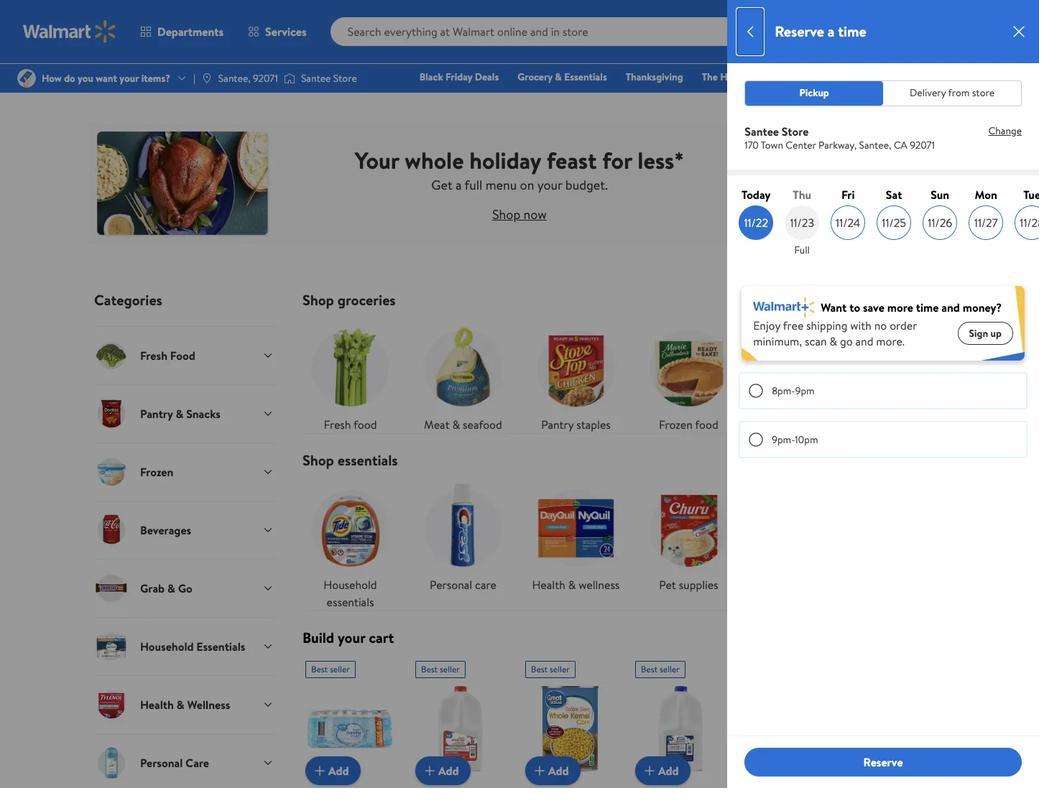 Task type: describe. For each thing, give the bounding box(es) containing it.
11/26 button
[[923, 205, 957, 240]]

pet
[[659, 577, 676, 593]]

one
[[905, 90, 927, 104]]

personal care link
[[415, 481, 511, 594]]

reserve button
[[745, 748, 1022, 777]]

add for great value 100% apple juice, 96 fl oz image
[[878, 763, 899, 779]]

reserve for reserve
[[864, 754, 903, 770]]

6 $349.77
[[993, 16, 1017, 45]]

get
[[431, 176, 453, 194]]

11/24 button
[[831, 205, 865, 240]]

pantry staples link
[[528, 321, 624, 433]]

want
[[821, 300, 847, 315]]

6 add button from the left
[[855, 757, 910, 785]]

pepsi soda pop, 12 fl oz cans, 24 pack image
[[745, 684, 835, 774]]

the
[[702, 70, 718, 84]]

toy shop
[[931, 70, 970, 84]]

reserve for reserve a time
[[775, 22, 824, 41]]

full
[[794, 243, 810, 257]]

& inside enjoy free shipping with no order minimum, scan & go and more.
[[830, 334, 837, 350]]

deli
[[792, 417, 812, 433]]

9pm-
[[772, 433, 795, 447]]

best seller for 2nd product group from the left
[[421, 663, 460, 675]]

gift
[[797, 70, 814, 84]]

home fashion
[[798, 70, 1015, 104]]

best seller for 1st product group from right
[[641, 663, 680, 675]]

92071
[[910, 138, 935, 152]]

sign up button
[[958, 322, 1013, 345]]

list for shop groceries
[[294, 309, 971, 433]]

frozen food link
[[641, 321, 737, 433]]

back image
[[742, 23, 759, 40]]

walmart image
[[23, 20, 116, 43]]

shop for groceries
[[303, 290, 334, 310]]

walmart plus image
[[753, 297, 815, 318]]

best seller for 1st product group
[[311, 663, 350, 675]]

great value purified drinking water, 16.9 fl oz bottles, 40 count image
[[305, 684, 395, 774]]

pantry
[[541, 417, 574, 433]]

care
[[475, 577, 497, 593]]

2 product group from the left
[[415, 655, 505, 788]]

on
[[520, 176, 534, 194]]

electronics link
[[857, 69, 919, 85]]

store
[[782, 123, 809, 139]]

personal care
[[430, 577, 497, 593]]

reserve a time dialog
[[727, 0, 1039, 788]]

9pm
[[795, 384, 815, 398]]

for
[[602, 144, 632, 176]]

store
[[972, 86, 995, 100]]

your whole holiday feast for less. get a full menu on your budget. shop now. image
[[88, 121, 951, 245]]

shop up from
[[948, 70, 970, 84]]

frozen
[[659, 417, 693, 433]]

add button for 2nd product group from the left
[[415, 757, 470, 785]]

seller for 1st product group from right
[[660, 663, 680, 675]]

up
[[991, 327, 1002, 341]]

1 product group from the left
[[305, 655, 395, 788]]

& for meat & seafood
[[452, 417, 460, 433]]

pantry staples
[[541, 417, 611, 433]]

11/28
[[1020, 215, 1039, 230]]

santee
[[745, 123, 779, 139]]

seller for 3rd product group from the left
[[550, 663, 570, 675]]

parkway,
[[819, 138, 857, 152]]

scan
[[805, 334, 827, 350]]

health & wellness link
[[528, 481, 624, 594]]

meat & seafood link
[[415, 321, 511, 433]]

1 horizontal spatial time
[[916, 300, 939, 315]]

whole
[[405, 144, 464, 176]]

more
[[887, 300, 913, 315]]

add to cart image for great value whole vitamin d milk, gallon, 128 fl oz image
[[421, 762, 438, 780]]

8pm-9pm radio
[[749, 384, 763, 398]]

meat & seafood
[[424, 417, 502, 433]]

baking
[[898, 417, 931, 433]]

cart
[[369, 628, 394, 647]]

grocery
[[518, 70, 553, 84]]

registry
[[850, 90, 887, 104]]

health
[[532, 577, 565, 593]]

pet supplies link
[[641, 481, 737, 594]]

essentials
[[564, 70, 607, 84]]

today
[[742, 186, 771, 202]]

delivery from store
[[910, 86, 995, 100]]

11/22 button
[[739, 205, 773, 240]]

thanksgiving
[[626, 70, 683, 84]]

groceries
[[338, 290, 396, 310]]

great value 100% apple juice, 96 fl oz image
[[855, 684, 945, 774]]

tue
[[1024, 186, 1039, 202]]

the holiday shop
[[702, 70, 778, 84]]

add to cart image for great value 100% apple juice, 96 fl oz image
[[861, 762, 878, 780]]

add to cart image for great value 2% reduced fat milk, 128 fl oz image
[[641, 762, 658, 780]]

town
[[761, 138, 783, 152]]

wellness
[[579, 577, 620, 593]]

electronics
[[864, 70, 913, 84]]

black friday deals link
[[413, 69, 505, 85]]

personal
[[430, 577, 472, 593]]

registry link
[[843, 89, 893, 105]]

mon
[[975, 186, 997, 202]]

friday
[[446, 70, 472, 84]]

8pm-9pm
[[772, 384, 815, 398]]

0 horizontal spatial time
[[838, 22, 867, 41]]

fri
[[841, 186, 855, 202]]

11/25
[[882, 215, 906, 230]]

fresh food
[[324, 417, 377, 433]]

& for grocery & essentials
[[555, 70, 562, 84]]

enjoy
[[753, 318, 780, 334]]

one debit link
[[899, 89, 960, 105]]

sign
[[969, 327, 988, 341]]

grocery & essentials
[[518, 70, 607, 84]]

seller for 2nd product group from the left
[[440, 663, 460, 675]]

no
[[874, 318, 887, 334]]

Search search field
[[330, 17, 791, 46]]

add for great value purified drinking water, 16.9 fl oz bottles, 40 count image
[[328, 763, 349, 779]]

walmart+
[[973, 90, 1015, 104]]

great value 2% reduced fat milk, 128 fl oz image
[[635, 684, 725, 774]]

want to save more time and money?
[[821, 300, 1002, 315]]

fashion
[[798, 90, 831, 104]]

household
[[324, 577, 377, 593]]



Task type: locate. For each thing, give the bounding box(es) containing it.
best seller
[[311, 663, 350, 675], [421, 663, 460, 675], [531, 663, 570, 675], [641, 663, 680, 675]]

less*
[[638, 144, 684, 176]]

1 add from the left
[[328, 763, 349, 779]]

product group
[[305, 655, 395, 788], [415, 655, 505, 788], [525, 655, 615, 788], [635, 655, 725, 788]]

pickup button
[[745, 81, 883, 105]]

add to cart image for great value purified drinking water, 16.9 fl oz bottles, 40 count image
[[311, 762, 328, 780]]

great value golden sweet whole kernel corn, canned corn, 15 oz can image
[[525, 684, 615, 774]]

a left full
[[456, 176, 462, 194]]

9pm-10pm radio
[[749, 433, 763, 447]]

a up finder
[[828, 22, 835, 41]]

and right "go" on the top right
[[856, 334, 873, 350]]

1 vertical spatial list
[[294, 469, 971, 611]]

free
[[783, 318, 804, 334]]

0 horizontal spatial a
[[456, 176, 462, 194]]

shop for essentials
[[303, 451, 334, 470]]

best seller up great value golden sweet whole kernel corn, canned corn, 15 oz can image
[[531, 663, 570, 675]]

center
[[786, 138, 816, 152]]

menu
[[486, 176, 517, 194]]

1 horizontal spatial your
[[537, 176, 562, 194]]

2 list from the top
[[294, 469, 971, 611]]

santee,
[[859, 138, 891, 152]]

deli link
[[754, 321, 849, 433]]

best for 3rd product group from the left
[[531, 663, 548, 675]]

categories
[[94, 290, 162, 310]]

2 best seller from the left
[[421, 663, 460, 675]]

1 horizontal spatial and
[[942, 300, 960, 315]]

1 vertical spatial your
[[338, 628, 365, 647]]

170
[[745, 138, 759, 152]]

fashion link
[[791, 89, 838, 105]]

food right the "frozen"
[[695, 417, 718, 433]]

3 add from the left
[[548, 763, 569, 779]]

best up great value 2% reduced fat milk, 128 fl oz image
[[641, 663, 658, 675]]

3 best seller from the left
[[531, 663, 570, 675]]

shop for now
[[492, 205, 520, 223]]

1 horizontal spatial a
[[828, 22, 835, 41]]

best for 1st product group from right
[[641, 663, 658, 675]]

shop now link
[[492, 205, 547, 223]]

build your cart
[[303, 628, 394, 647]]

3 add button from the left
[[525, 757, 580, 785]]

3 best from the left
[[531, 663, 548, 675]]

staples
[[576, 417, 611, 433]]

5 add to cart image from the left
[[751, 762, 768, 780]]

1 vertical spatial time
[[916, 300, 939, 315]]

& right grocery
[[555, 70, 562, 84]]

best up great value golden sweet whole kernel corn, canned corn, 15 oz can image
[[531, 663, 548, 675]]

0 vertical spatial your
[[537, 176, 562, 194]]

best
[[311, 663, 328, 675], [421, 663, 438, 675], [531, 663, 548, 675], [641, 663, 658, 675]]

food for frozen food
[[695, 417, 718, 433]]

list containing fresh food
[[294, 309, 971, 433]]

one debit
[[905, 90, 954, 104]]

best seller up great value whole vitamin d milk, gallon, 128 fl oz image
[[421, 663, 460, 675]]

1 add to cart image from the left
[[311, 762, 328, 780]]

a inside dialog
[[828, 22, 835, 41]]

best seller down build
[[311, 663, 350, 675]]

0 horizontal spatial reserve
[[775, 22, 824, 41]]

baking link
[[867, 321, 962, 433]]

3 seller from the left
[[550, 663, 570, 675]]

2 best from the left
[[421, 663, 438, 675]]

shop now
[[492, 205, 547, 223]]

& inside health & wellness link
[[568, 577, 576, 593]]

ca
[[894, 138, 908, 152]]

to
[[850, 300, 860, 315]]

add button for 1st product group from right
[[635, 757, 690, 785]]

0 vertical spatial time
[[838, 22, 867, 41]]

4 product group from the left
[[635, 655, 725, 788]]

time
[[838, 22, 867, 41], [916, 300, 939, 315]]

0 vertical spatial a
[[828, 22, 835, 41]]

2 add button from the left
[[415, 757, 470, 785]]

1 horizontal spatial reserve
[[864, 754, 903, 770]]

5 add from the left
[[768, 763, 789, 779]]

list
[[294, 309, 971, 433], [294, 469, 971, 611]]

11/23
[[790, 215, 814, 230]]

& inside grocery & essentials link
[[555, 70, 562, 84]]

seller up great value golden sweet whole kernel corn, canned corn, 15 oz can image
[[550, 663, 570, 675]]

change button
[[977, 123, 1022, 138]]

0 horizontal spatial and
[[856, 334, 873, 350]]

2 add from the left
[[438, 763, 459, 779]]

add to cart image for great value golden sweet whole kernel corn, canned corn, 15 oz can image
[[531, 762, 548, 780]]

0 vertical spatial essentials
[[338, 451, 398, 470]]

reserve inside button
[[864, 754, 903, 770]]

4 best from the left
[[641, 663, 658, 675]]

2 seller from the left
[[440, 663, 460, 675]]

health & wellness
[[532, 577, 620, 593]]

shop right the "holiday"
[[756, 70, 778, 84]]

& for health & wellness
[[568, 577, 576, 593]]

essentials for shop essentials
[[338, 451, 398, 470]]

toy
[[931, 70, 946, 84]]

more.
[[876, 334, 905, 350]]

money?
[[963, 300, 1002, 315]]

add for great value 2% reduced fat milk, 128 fl oz image
[[658, 763, 679, 779]]

4 seller from the left
[[660, 663, 680, 675]]

1 seller from the left
[[330, 663, 350, 675]]

deals
[[475, 70, 499, 84]]

3 add to cart image from the left
[[531, 762, 548, 780]]

add for great value whole vitamin d milk, gallon, 128 fl oz image
[[438, 763, 459, 779]]

shop groceries
[[303, 290, 396, 310]]

your whole holiday feast for less* get a full menu on your budget.
[[355, 144, 684, 194]]

6 add to cart image from the left
[[861, 762, 878, 780]]

& right meat
[[452, 417, 460, 433]]

debit
[[929, 90, 954, 104]]

full
[[465, 176, 482, 194]]

Walmart Site-Wide search field
[[330, 17, 791, 46]]

11/25 button
[[877, 205, 911, 240]]

essentials down fresh food
[[338, 451, 398, 470]]

delivery from store button
[[883, 81, 1021, 105]]

time right more
[[916, 300, 939, 315]]

seller for 1st product group
[[330, 663, 350, 675]]

shop down fresh
[[303, 451, 334, 470]]

great value whole vitamin d milk, gallon, 128 fl oz image
[[415, 684, 505, 774]]

2 add to cart image from the left
[[421, 762, 438, 780]]

close panel image
[[1010, 23, 1028, 40]]

with
[[850, 318, 872, 334]]

and left money?
[[942, 300, 960, 315]]

add for pepsi soda pop, 12 fl oz cans, 24 pack image
[[768, 763, 789, 779]]

toy shop link
[[925, 69, 977, 85]]

meat
[[424, 417, 450, 433]]

household essentials
[[324, 577, 377, 610]]

budget.
[[565, 176, 608, 194]]

8pm-
[[772, 384, 795, 398]]

your left cart
[[338, 628, 365, 647]]

delivery
[[910, 86, 946, 100]]

& right the health
[[568, 577, 576, 593]]

add
[[328, 763, 349, 779], [438, 763, 459, 779], [548, 763, 569, 779], [658, 763, 679, 779], [768, 763, 789, 779], [878, 763, 899, 779]]

the holiday shop link
[[695, 69, 784, 85]]

add to cart image
[[311, 762, 328, 780], [421, 762, 438, 780], [531, 762, 548, 780], [641, 762, 658, 780], [751, 762, 768, 780], [861, 762, 878, 780]]

walmart+ link
[[966, 89, 1022, 105]]

& left "go" on the top right
[[830, 334, 837, 350]]

1 vertical spatial reserve
[[864, 754, 903, 770]]

add button for 1st product group
[[305, 757, 360, 785]]

enjoy free shipping with no order minimum, scan & go and more.
[[753, 318, 917, 350]]

best up great value whole vitamin d milk, gallon, 128 fl oz image
[[421, 663, 438, 675]]

sat
[[886, 186, 902, 202]]

holiday
[[720, 70, 753, 84]]

3 product group from the left
[[525, 655, 615, 788]]

best seller up great value 2% reduced fat milk, 128 fl oz image
[[641, 663, 680, 675]]

1 vertical spatial and
[[856, 334, 873, 350]]

household essentials link
[[303, 481, 398, 611]]

and inside enjoy free shipping with no order minimum, scan & go and more.
[[856, 334, 873, 350]]

1 best seller from the left
[[311, 663, 350, 675]]

1 best from the left
[[311, 663, 328, 675]]

your inside your whole holiday feast for less* get a full menu on your budget.
[[537, 176, 562, 194]]

6 add from the left
[[878, 763, 899, 779]]

your right on
[[537, 176, 562, 194]]

11/27
[[974, 215, 998, 230]]

2 food from the left
[[695, 417, 718, 433]]

finder
[[817, 70, 845, 84]]

best down build
[[311, 663, 328, 675]]

best seller for 3rd product group from the left
[[531, 663, 570, 675]]

supplies
[[679, 577, 718, 593]]

1 vertical spatial a
[[456, 176, 462, 194]]

best for 2nd product group from the left
[[421, 663, 438, 675]]

0 vertical spatial list
[[294, 309, 971, 433]]

0 vertical spatial reserve
[[775, 22, 824, 41]]

essentials for household essentials
[[327, 594, 374, 610]]

4 add button from the left
[[635, 757, 690, 785]]

food right fresh
[[354, 417, 377, 433]]

your
[[537, 176, 562, 194], [338, 628, 365, 647]]

essentials down household
[[327, 594, 374, 610]]

list containing household essentials
[[294, 469, 971, 611]]

now
[[524, 205, 547, 223]]

4 best seller from the left
[[641, 663, 680, 675]]

home link
[[983, 69, 1022, 85]]

&
[[555, 70, 562, 84], [830, 334, 837, 350], [452, 417, 460, 433], [568, 577, 576, 593]]

black friday deals
[[420, 70, 499, 84]]

1 horizontal spatial food
[[695, 417, 718, 433]]

1 vertical spatial essentials
[[327, 594, 374, 610]]

sign up
[[969, 327, 1002, 341]]

thanksgiving link
[[619, 69, 690, 85]]

4 add to cart image from the left
[[641, 762, 658, 780]]

0 vertical spatial and
[[942, 300, 960, 315]]

holiday
[[469, 144, 541, 176]]

a inside your whole holiday feast for less* get a full menu on your budget.
[[456, 176, 462, 194]]

1 add button from the left
[[305, 757, 360, 785]]

change
[[988, 123, 1022, 138]]

4 add from the left
[[658, 763, 679, 779]]

add for great value golden sweet whole kernel corn, canned corn, 15 oz can image
[[548, 763, 569, 779]]

11/24
[[836, 215, 860, 230]]

feast
[[547, 144, 597, 176]]

10pm
[[795, 433, 818, 447]]

list for shop essentials
[[294, 469, 971, 611]]

best for 1st product group
[[311, 663, 328, 675]]

0 horizontal spatial food
[[354, 417, 377, 433]]

time up finder
[[838, 22, 867, 41]]

add to cart image for pepsi soda pop, 12 fl oz cans, 24 pack image
[[751, 762, 768, 780]]

essentials inside the household essentials
[[327, 594, 374, 610]]

fresh
[[324, 417, 351, 433]]

add button
[[305, 757, 360, 785], [415, 757, 470, 785], [525, 757, 580, 785], [635, 757, 690, 785], [745, 757, 800, 785], [855, 757, 910, 785]]

seller up great value 2% reduced fat milk, 128 fl oz image
[[660, 663, 680, 675]]

build
[[303, 628, 334, 647]]

shop left groceries
[[303, 290, 334, 310]]

reserve a time
[[775, 22, 867, 41]]

& inside meat & seafood link
[[452, 417, 460, 433]]

5 add button from the left
[[745, 757, 800, 785]]

1 list from the top
[[294, 309, 971, 433]]

go
[[840, 334, 853, 350]]

santee store 170 town center parkway, santee, ca 92071
[[745, 123, 935, 152]]

your
[[355, 144, 399, 176]]

6
[[1008, 16, 1013, 28]]

add button for 3rd product group from the left
[[525, 757, 580, 785]]

0 horizontal spatial your
[[338, 628, 365, 647]]

1 food from the left
[[354, 417, 377, 433]]

seller down build your cart
[[330, 663, 350, 675]]

food for fresh food
[[354, 417, 377, 433]]

seller up great value whole vitamin d milk, gallon, 128 fl oz image
[[440, 663, 460, 675]]

shop left the "now"
[[492, 205, 520, 223]]



Task type: vqa. For each thing, say whether or not it's contained in the screenshot.
"Walmart" within the get $0.50 walmart cash walmart plus, "element"
no



